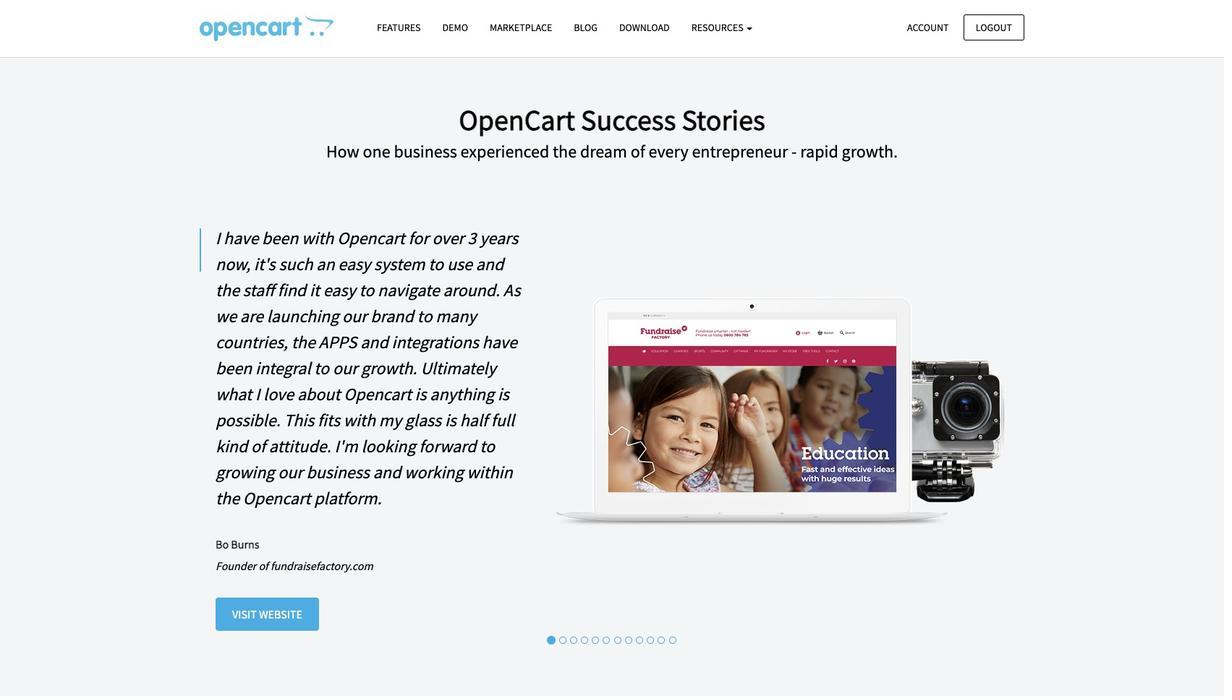 Task type: vqa. For each thing, say whether or not it's contained in the screenshot.
topmost "Easy"
yes



Task type: describe. For each thing, give the bounding box(es) containing it.
blog
[[574, 21, 598, 34]]

website
[[259, 607, 302, 622]]

resources link
[[681, 15, 764, 41]]

demo
[[442, 21, 468, 34]]

this
[[284, 409, 314, 432]]

to up integrations
[[417, 305, 432, 328]]

0 vertical spatial with
[[302, 227, 334, 249]]

download
[[619, 21, 670, 34]]

within
[[467, 461, 513, 484]]

visit website
[[232, 607, 302, 622]]

staff
[[243, 279, 274, 302]]

founder of fundraisefactory.com
[[216, 559, 373, 574]]

0 vertical spatial and
[[476, 253, 504, 276]]

0 vertical spatial been
[[262, 227, 298, 249]]

1 vertical spatial been
[[216, 357, 252, 380]]

2 vertical spatial our
[[278, 461, 303, 484]]

brand
[[371, 305, 414, 328]]

the inside opencart success stories how one business experienced the dream of every entrepreneur - rapid growth.
[[553, 140, 577, 163]]

we
[[216, 305, 237, 328]]

1 horizontal spatial with
[[343, 409, 376, 432]]

kind
[[216, 435, 248, 458]]

rapid
[[800, 140, 838, 163]]

are
[[240, 305, 263, 328]]

for
[[408, 227, 429, 249]]

about
[[297, 383, 340, 406]]

such
[[279, 253, 313, 276]]

over
[[432, 227, 464, 249]]

possible.
[[216, 409, 280, 432]]

2 vertical spatial of
[[259, 559, 268, 574]]

to up brand
[[359, 279, 374, 302]]

0 horizontal spatial i
[[216, 227, 220, 249]]

i have been with opencart for over 3 years now, it's such an easy system to use and the staff find it easy to navigate around. as we are launching our brand to many countries, the apps and integrations have been integral to our growth. ultimately what i love about opencart is anything is possible. this fits with my glass is half full kind of attitude. i'm looking forward to growing our business and working within the opencart platform.
[[216, 227, 521, 510]]

visit website link
[[216, 598, 319, 631]]

the down growing
[[216, 488, 240, 510]]

looking
[[361, 435, 416, 458]]

full
[[491, 409, 515, 432]]

forward
[[419, 435, 476, 458]]

it
[[310, 279, 320, 302]]

of inside opencart success stories how one business experienced the dream of every entrepreneur - rapid growth.
[[631, 140, 645, 163]]

1 vertical spatial opencart
[[344, 383, 412, 406]]

of inside i have been with opencart for over 3 years now, it's such an easy system to use and the staff find it easy to navigate around. as we are launching our brand to many countries, the apps and integrations have been integral to our growth. ultimately what i love about opencart is anything is possible. this fits with my glass is half full kind of attitude. i'm looking forward to growing our business and working within the opencart platform.
[[251, 435, 266, 458]]

blog link
[[563, 15, 608, 41]]

demo link
[[432, 15, 479, 41]]

what
[[216, 383, 252, 406]]

1 vertical spatial our
[[333, 357, 358, 380]]

the up we
[[216, 279, 240, 302]]

account
[[907, 21, 949, 34]]

navigate
[[378, 279, 440, 302]]

years
[[480, 227, 518, 249]]

an
[[316, 253, 335, 276]]

use
[[447, 253, 472, 276]]

logout
[[976, 21, 1012, 34]]

bo burns
[[216, 537, 259, 552]]

experienced
[[461, 140, 549, 163]]

my
[[379, 409, 402, 432]]

marketplace
[[490, 21, 552, 34]]

business inside opencart success stories how one business experienced the dream of every entrepreneur - rapid growth.
[[394, 140, 457, 163]]

integral
[[255, 357, 311, 380]]

growth. inside opencart success stories how one business experienced the dream of every entrepreneur - rapid growth.
[[842, 140, 898, 163]]



Task type: locate. For each thing, give the bounding box(es) containing it.
attitude.
[[269, 435, 331, 458]]

resources
[[691, 21, 746, 34]]

0 vertical spatial our
[[342, 305, 367, 328]]

0 vertical spatial i
[[216, 227, 220, 249]]

1 horizontal spatial is
[[445, 409, 457, 432]]

1 vertical spatial easy
[[323, 279, 356, 302]]

business right one
[[394, 140, 457, 163]]

love
[[263, 383, 294, 406]]

with up 'an'
[[302, 227, 334, 249]]

entrepreneur
[[692, 140, 788, 163]]

and down 'looking'
[[373, 461, 401, 484]]

features
[[377, 21, 421, 34]]

and down years
[[476, 253, 504, 276]]

2 horizontal spatial is
[[498, 383, 509, 406]]

glass
[[405, 409, 441, 432]]

easy right it
[[323, 279, 356, 302]]

1 vertical spatial growth.
[[361, 357, 417, 380]]

business inside i have been with opencart for over 3 years now, it's such an easy system to use and the staff find it easy to navigate around. as we are launching our brand to many countries, the apps and integrations have been integral to our growth. ultimately what i love about opencart is anything is possible. this fits with my glass is half full kind of attitude. i'm looking forward to growing our business and working within the opencart platform.
[[306, 461, 370, 484]]

success
[[581, 102, 676, 138]]

growth. right rapid
[[842, 140, 898, 163]]

fits
[[318, 409, 340, 432]]

of right kind
[[251, 435, 266, 458]]

with up i'm
[[343, 409, 376, 432]]

half
[[460, 409, 488, 432]]

stories
[[682, 102, 765, 138]]

now,
[[216, 253, 251, 276]]

how
[[326, 140, 359, 163]]

of
[[631, 140, 645, 163], [251, 435, 266, 458], [259, 559, 268, 574]]

the down "launching"
[[291, 331, 315, 354]]

launching
[[267, 305, 339, 328]]

our down attitude.
[[278, 461, 303, 484]]

is up the "glass"
[[415, 383, 427, 406]]

growing
[[216, 461, 275, 484]]

is left half
[[445, 409, 457, 432]]

features link
[[366, 15, 432, 41]]

been
[[262, 227, 298, 249], [216, 357, 252, 380]]

opencart success stories how one business experienced the dream of every entrepreneur - rapid growth.
[[326, 102, 898, 163]]

1 horizontal spatial business
[[394, 140, 457, 163]]

to
[[429, 253, 444, 276], [359, 279, 374, 302], [417, 305, 432, 328], [314, 357, 329, 380], [480, 435, 495, 458]]

i up 'now,'
[[216, 227, 220, 249]]

our down apps
[[333, 357, 358, 380]]

opencart - showcase image
[[200, 15, 334, 41]]

1 vertical spatial business
[[306, 461, 370, 484]]

integrations
[[392, 331, 479, 354]]

platform.
[[314, 488, 382, 510]]

anything
[[430, 383, 494, 406]]

i left love
[[255, 383, 260, 406]]

to left use
[[429, 253, 444, 276]]

1 vertical spatial have
[[482, 331, 517, 354]]

0 horizontal spatial have
[[224, 227, 259, 249]]

0 vertical spatial opencart
[[337, 227, 405, 249]]

to up within
[[480, 435, 495, 458]]

opencart down growing
[[243, 488, 311, 510]]

1 vertical spatial with
[[343, 409, 376, 432]]

easy
[[338, 253, 371, 276], [323, 279, 356, 302]]

every
[[649, 140, 689, 163]]

opencart up my at left
[[344, 383, 412, 406]]

opencart
[[337, 227, 405, 249], [344, 383, 412, 406], [243, 488, 311, 510]]

business down i'm
[[306, 461, 370, 484]]

countries,
[[216, 331, 288, 354]]

is up full
[[498, 383, 509, 406]]

1 vertical spatial and
[[360, 331, 388, 354]]

burns
[[231, 537, 259, 552]]

2 vertical spatial opencart
[[243, 488, 311, 510]]

fundraisefactory.com
[[271, 559, 373, 574]]

many
[[436, 305, 476, 328]]

1 vertical spatial of
[[251, 435, 266, 458]]

growth. inside i have been with opencart for over 3 years now, it's such an easy system to use and the staff find it easy to navigate around. as we are launching our brand to many countries, the apps and integrations have been integral to our growth. ultimately what i love about opencart is anything is possible. this fits with my glass is half full kind of attitude. i'm looking forward to growing our business and working within the opencart platform.
[[361, 357, 417, 380]]

-
[[792, 140, 797, 163]]

growth. up my at left
[[361, 357, 417, 380]]

account link
[[895, 14, 961, 40]]

2 vertical spatial and
[[373, 461, 401, 484]]

around.
[[443, 279, 500, 302]]

0 vertical spatial of
[[631, 140, 645, 163]]

dream
[[580, 140, 627, 163]]

0 horizontal spatial been
[[216, 357, 252, 380]]

been up what
[[216, 357, 252, 380]]

0 horizontal spatial business
[[306, 461, 370, 484]]

business
[[394, 140, 457, 163], [306, 461, 370, 484]]

0 vertical spatial easy
[[338, 253, 371, 276]]

is
[[415, 383, 427, 406], [498, 383, 509, 406], [445, 409, 457, 432]]

1 horizontal spatial i
[[255, 383, 260, 406]]

and down brand
[[360, 331, 388, 354]]

have
[[224, 227, 259, 249], [482, 331, 517, 354]]

system
[[374, 253, 425, 276]]

0 vertical spatial growth.
[[842, 140, 898, 163]]

1 horizontal spatial growth.
[[842, 140, 898, 163]]

logout link
[[964, 14, 1025, 40]]

have up 'now,'
[[224, 227, 259, 249]]

our up apps
[[342, 305, 367, 328]]

1 vertical spatial i
[[255, 383, 260, 406]]

the left dream
[[553, 140, 577, 163]]

to up about
[[314, 357, 329, 380]]

bo
[[216, 537, 229, 552]]

of right founder
[[259, 559, 268, 574]]

one
[[363, 140, 390, 163]]

founder
[[216, 559, 256, 574]]

3
[[468, 227, 476, 249]]

growth.
[[842, 140, 898, 163], [361, 357, 417, 380]]

marketplace link
[[479, 15, 563, 41]]

visit
[[232, 607, 257, 622]]

our
[[342, 305, 367, 328], [333, 357, 358, 380], [278, 461, 303, 484]]

ultimately
[[421, 357, 496, 380]]

1 horizontal spatial have
[[482, 331, 517, 354]]

find
[[278, 279, 306, 302]]

working
[[404, 461, 463, 484]]

as
[[503, 279, 521, 302]]

0 vertical spatial business
[[394, 140, 457, 163]]

the
[[553, 140, 577, 163], [216, 279, 240, 302], [291, 331, 315, 354], [216, 488, 240, 510]]

been up 'it's'
[[262, 227, 298, 249]]

easy right 'an'
[[338, 253, 371, 276]]

i
[[216, 227, 220, 249], [255, 383, 260, 406]]

0 horizontal spatial growth.
[[361, 357, 417, 380]]

with
[[302, 227, 334, 249], [343, 409, 376, 432]]

have up ultimately
[[482, 331, 517, 354]]

and
[[476, 253, 504, 276], [360, 331, 388, 354], [373, 461, 401, 484]]

of left every
[[631, 140, 645, 163]]

0 horizontal spatial is
[[415, 383, 427, 406]]

0 horizontal spatial with
[[302, 227, 334, 249]]

download link
[[608, 15, 681, 41]]

1 horizontal spatial been
[[262, 227, 298, 249]]

apps
[[319, 331, 357, 354]]

it's
[[254, 253, 275, 276]]

0 vertical spatial have
[[224, 227, 259, 249]]

opencart
[[459, 102, 575, 138]]

i'm
[[335, 435, 358, 458]]

opencart up system
[[337, 227, 405, 249]]



